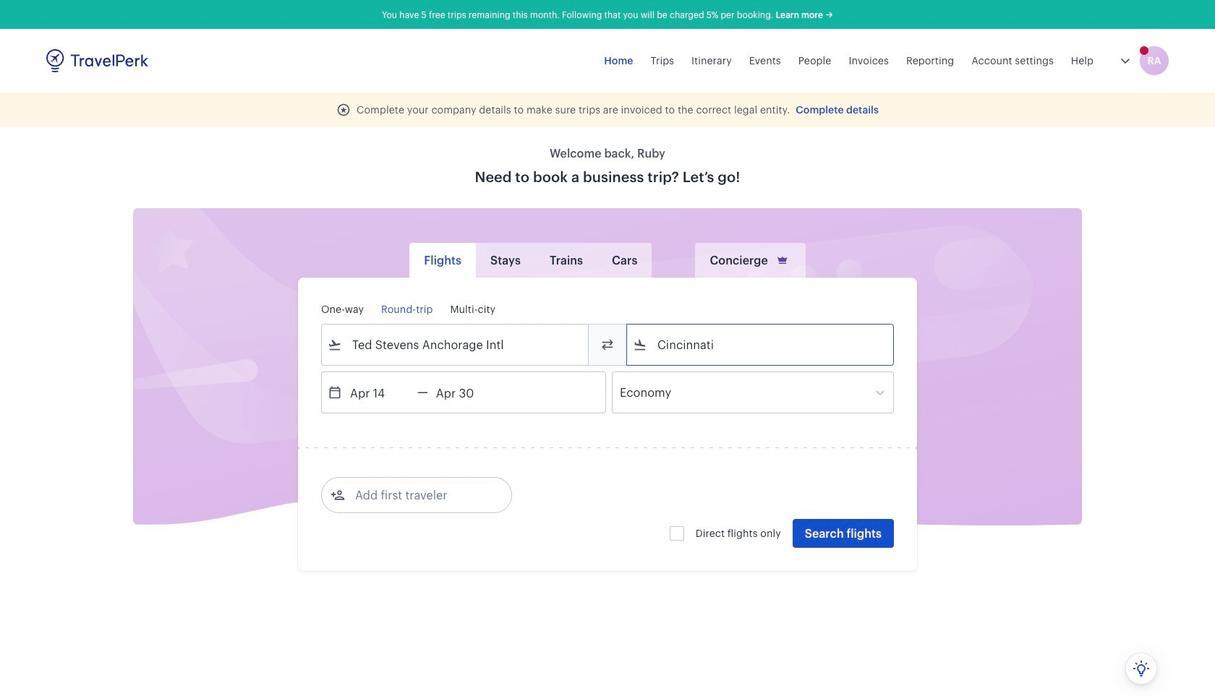 Task type: locate. For each thing, give the bounding box(es) containing it.
Depart text field
[[342, 372, 417, 413]]



Task type: describe. For each thing, give the bounding box(es) containing it.
From search field
[[342, 333, 569, 357]]

To search field
[[647, 333, 874, 357]]

Add first traveler search field
[[345, 484, 495, 507]]

Return text field
[[428, 372, 503, 413]]



